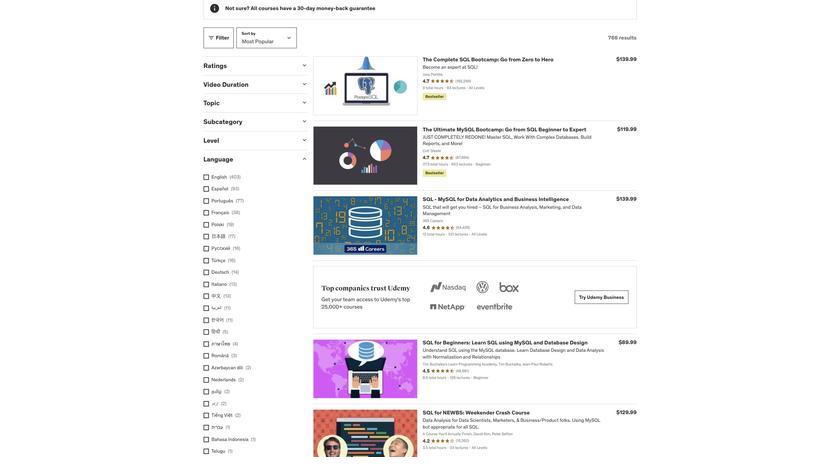 Task type: describe. For each thing, give the bounding box(es) containing it.
ultimate
[[433, 126, 455, 133]]

telugu (1)
[[211, 448, 232, 454]]

sql left beginner on the top of page
[[527, 126, 537, 133]]

udemy inside top companies trust udemy get your team access to udemy's top 25,000+ courses
[[388, 284, 410, 293]]

team
[[343, 296, 355, 303]]

한국어 (11)
[[211, 317, 233, 323]]

english
[[211, 174, 227, 180]]

filter button
[[203, 27, 234, 48]]

(14)
[[232, 269, 239, 275]]

small image for level
[[301, 137, 308, 144]]

(3)
[[231, 353, 237, 359]]

العربية (11)
[[211, 305, 231, 311]]

not
[[225, 5, 234, 11]]

language
[[203, 155, 233, 163]]

bootcamp: for sql
[[471, 56, 499, 63]]

small image for video duration
[[301, 81, 308, 87]]

beginner
[[538, 126, 562, 133]]

from for sql
[[513, 126, 526, 133]]

français (38)
[[211, 210, 240, 216]]

தமிழ் (2)
[[211, 389, 230, 395]]

العربية
[[211, 305, 222, 311]]

română (3)
[[211, 353, 237, 359]]

اردو (2)
[[211, 401, 226, 407]]

small image for ratings
[[301, 62, 308, 69]]

subcategory
[[203, 118, 242, 126]]

(38)
[[232, 210, 240, 216]]

for for newbs:
[[434, 409, 442, 416]]

bootcamp: for mysql
[[476, 126, 504, 133]]

0 vertical spatial and
[[503, 196, 513, 203]]

expert
[[569, 126, 586, 133]]

xsmall image for bahasa
[[203, 437, 209, 443]]

xsmall image for türkçe
[[203, 258, 209, 263]]

intelligence
[[539, 196, 569, 203]]

your
[[331, 296, 342, 303]]

video duration
[[203, 80, 249, 88]]

30-
[[297, 5, 306, 11]]

course
[[512, 409, 530, 416]]

telugu
[[211, 448, 225, 454]]

top
[[321, 284, 334, 293]]

go for sql
[[505, 126, 512, 133]]

0 vertical spatial for
[[457, 196, 464, 203]]

(16) for русский (16)
[[233, 246, 240, 252]]

766 results status
[[608, 34, 637, 41]]

top
[[402, 296, 410, 303]]

try
[[579, 294, 586, 300]]

topic
[[203, 99, 220, 107]]

not sure? all courses have a 30-day money-back guarantee
[[225, 5, 375, 11]]

the complete sql bootcamp: go from zero to hero
[[423, 56, 554, 63]]

(13) for 中文 (13)
[[224, 293, 231, 299]]

sql left beginners:
[[423, 339, 433, 346]]

zero
[[522, 56, 534, 63]]

duration
[[222, 80, 249, 88]]

français
[[211, 210, 229, 216]]

(19)
[[227, 222, 234, 228]]

bahasa indonesia (1)
[[211, 436, 256, 443]]

top companies trust udemy get your team access to udemy's top 25,000+ courses
[[321, 284, 410, 310]]

data
[[466, 196, 478, 203]]

try udemy business
[[579, 294, 624, 300]]

all
[[251, 5, 257, 11]]

日本語
[[211, 234, 226, 240]]

sql left using
[[487, 339, 498, 346]]

(11) for العربية (11)
[[224, 305, 231, 311]]

$119.99
[[617, 126, 637, 132]]

mysql for for
[[438, 196, 456, 203]]

2 vertical spatial mysql
[[514, 339, 532, 346]]

0 horizontal spatial courses
[[258, 5, 279, 11]]

weekender
[[466, 409, 495, 416]]

766 results
[[608, 34, 637, 41]]

xsmall image for ภาษาไทย
[[203, 342, 209, 347]]

box image
[[498, 280, 521, 295]]

xsmall image for telugu
[[203, 449, 209, 454]]

$139.99 for the complete sql bootcamp: go from zero to hero
[[616, 56, 637, 62]]

crash
[[496, 409, 510, 416]]

(2) for nederlands (2)
[[238, 377, 244, 383]]

indonesia
[[228, 436, 248, 443]]

get
[[321, 296, 330, 303]]

video
[[203, 80, 221, 88]]

(2) for தமிழ் (2)
[[224, 389, 230, 395]]

nasdaq image
[[429, 280, 467, 295]]

(77)
[[236, 198, 244, 204]]

database
[[544, 339, 569, 346]]

xsmall image for nederlands
[[203, 377, 209, 383]]

-
[[434, 196, 437, 203]]

to for udemy
[[374, 296, 379, 303]]

português
[[211, 198, 233, 204]]

go for zero
[[500, 56, 507, 63]]

xsmall image for français
[[203, 210, 209, 216]]

english (403)
[[211, 174, 241, 180]]

اردو
[[211, 401, 218, 407]]

xsmall image for română
[[203, 354, 209, 359]]

sql - mysql for data analytics and business intelligence
[[423, 196, 569, 203]]

(13) for italiano (13)
[[230, 281, 237, 287]]

eventbrite image
[[475, 300, 514, 315]]

small image for subcategory
[[301, 118, 308, 125]]

xsmall image for русский
[[203, 246, 209, 252]]

udemy's
[[380, 296, 401, 303]]

subcategory button
[[203, 118, 296, 126]]

(5)
[[223, 329, 228, 335]]

xsmall image for 한국어
[[203, 318, 209, 323]]

small image for language
[[301, 156, 308, 162]]

(17)
[[228, 234, 235, 240]]

(1) for telugu (1)
[[228, 448, 232, 454]]

xsmall image for português
[[203, 198, 209, 204]]

italiano
[[211, 281, 227, 287]]

sql for beginners: learn sql using mysql and database design
[[423, 339, 588, 346]]

sql - mysql for data analytics and business intelligence link
[[423, 196, 569, 203]]

small image inside filter button
[[208, 34, 214, 41]]

level button
[[203, 136, 296, 145]]

xsmall image for 中文
[[203, 294, 209, 299]]

(1) for ‏עברית‏ (1)
[[226, 425, 230, 431]]

from for zero
[[509, 56, 521, 63]]

română
[[211, 353, 229, 359]]

(11) for 한국어 (11)
[[226, 317, 233, 323]]

español (93)
[[211, 186, 239, 192]]



Task type: locate. For each thing, give the bounding box(es) containing it.
the for the ultimate mysql bootcamp: go from sql beginner to expert
[[423, 126, 432, 133]]

topic button
[[203, 99, 296, 107]]

design
[[570, 339, 588, 346]]

day
[[306, 5, 315, 11]]

xsmall image left 'français'
[[203, 210, 209, 216]]

for left beginners:
[[434, 339, 442, 346]]

1 vertical spatial (11)
[[226, 317, 233, 323]]

tiếng việt (2)
[[211, 413, 241, 419]]

3 xsmall image from the top
[[203, 234, 209, 240]]

for for beginners:
[[434, 339, 442, 346]]

sql for beginners: learn sql using mysql and database design link
[[423, 339, 588, 346]]

xsmall image for tiếng
[[203, 413, 209, 419]]

(2) right اردو
[[221, 401, 226, 407]]

1 horizontal spatial to
[[535, 56, 540, 63]]

1 horizontal spatial courses
[[344, 303, 363, 310]]

8 xsmall image from the top
[[203, 330, 209, 335]]

(1) right "telugu"
[[228, 448, 232, 454]]

1 horizontal spatial mysql
[[457, 126, 475, 133]]

2 vertical spatial for
[[434, 409, 442, 416]]

1 vertical spatial business
[[604, 294, 624, 300]]

1 vertical spatial and
[[533, 339, 543, 346]]

25,000+
[[321, 303, 342, 310]]

0 horizontal spatial udemy
[[388, 284, 410, 293]]

xsmall image left azərbaycan
[[203, 366, 209, 371]]

xsmall image for اردو
[[203, 401, 209, 407]]

0 vertical spatial go
[[500, 56, 507, 63]]

한국어
[[211, 317, 224, 323]]

1 vertical spatial from
[[513, 126, 526, 133]]

xsmall image left polski
[[203, 222, 209, 228]]

the ultimate mysql bootcamp: go from sql beginner to expert
[[423, 126, 586, 133]]

1 vertical spatial go
[[505, 126, 512, 133]]

mysql
[[457, 126, 475, 133], [438, 196, 456, 203], [514, 339, 532, 346]]

हिन्दी
[[211, 329, 220, 335]]

$129.99
[[616, 409, 637, 416]]

8 xsmall image from the top
[[203, 449, 209, 454]]

udemy right try at the right bottom of the page
[[587, 294, 603, 300]]

mysql for bootcamp:
[[457, 126, 475, 133]]

ratings
[[203, 62, 227, 70]]

1 $139.99 from the top
[[616, 56, 637, 62]]

‏עברית‏
[[211, 425, 223, 431]]

small image for topic
[[301, 99, 308, 106]]

xsmall image left nederlands
[[203, 377, 209, 383]]

business right try at the right bottom of the page
[[604, 294, 624, 300]]

business inside try udemy business link
[[604, 294, 624, 300]]

and left database
[[533, 339, 543, 346]]

xsmall image for polski
[[203, 222, 209, 228]]

0 horizontal spatial to
[[374, 296, 379, 303]]

español
[[211, 186, 228, 192]]

xsmall image left "bahasa"
[[203, 437, 209, 443]]

xsmall image left ‏עברית‏
[[203, 425, 209, 431]]

xsmall image left русский
[[203, 246, 209, 252]]

for left data
[[457, 196, 464, 203]]

3 xsmall image from the top
[[203, 222, 209, 228]]

azərbaycan
[[211, 365, 236, 371]]

việt
[[224, 413, 233, 419]]

0 vertical spatial udemy
[[388, 284, 410, 293]]

0 vertical spatial from
[[509, 56, 521, 63]]

1 vertical spatial mysql
[[438, 196, 456, 203]]

udemy up top
[[388, 284, 410, 293]]

the complete sql bootcamp: go from zero to hero link
[[423, 56, 554, 63]]

deutsch
[[211, 269, 229, 275]]

6 xsmall image from the top
[[203, 270, 209, 275]]

for left the newbs: at the bottom right of page
[[434, 409, 442, 416]]

5 xsmall image from the top
[[203, 294, 209, 299]]

xsmall image left the 日本語
[[203, 234, 209, 240]]

0 vertical spatial business
[[514, 196, 537, 203]]

xsmall image left the deutsch
[[203, 270, 209, 275]]

2 small image from the top
[[301, 137, 308, 144]]

14 xsmall image from the top
[[203, 401, 209, 407]]

courses inside top companies trust udemy get your team access to udemy's top 25,000+ courses
[[344, 303, 363, 310]]

xsmall image for ‏עברית‏
[[203, 425, 209, 431]]

7 xsmall image from the top
[[203, 318, 209, 323]]

mysql right using
[[514, 339, 532, 346]]

nederlands
[[211, 377, 236, 383]]

trust
[[371, 284, 386, 293]]

2 vertical spatial to
[[374, 296, 379, 303]]

mysql right ultimate on the right of the page
[[457, 126, 475, 133]]

தமிழ்
[[211, 389, 222, 395]]

level
[[203, 136, 219, 145]]

xsmall image
[[203, 175, 209, 180], [203, 210, 209, 216], [203, 222, 209, 228], [203, 246, 209, 252], [203, 258, 209, 263], [203, 270, 209, 275], [203, 437, 209, 443], [203, 449, 209, 454]]

0 horizontal spatial mysql
[[438, 196, 456, 203]]

newbs:
[[443, 409, 464, 416]]

from left 'zero'
[[509, 56, 521, 63]]

0 horizontal spatial and
[[503, 196, 513, 203]]

2 the from the top
[[423, 126, 432, 133]]

azərbaycan dili (2)
[[211, 365, 251, 371]]

(16) down (17)
[[233, 246, 240, 252]]

1 vertical spatial bootcamp:
[[476, 126, 504, 133]]

1 vertical spatial for
[[434, 339, 442, 346]]

हिन्दी (5)
[[211, 329, 228, 335]]

xsmall image left português
[[203, 198, 209, 204]]

1 horizontal spatial and
[[533, 339, 543, 346]]

volkswagen image
[[475, 280, 490, 295]]

xsmall image for 日本語
[[203, 234, 209, 240]]

to for bootcamp:
[[563, 126, 568, 133]]

0 horizontal spatial business
[[514, 196, 537, 203]]

2 horizontal spatial mysql
[[514, 339, 532, 346]]

xsmall image left 'türkçe'
[[203, 258, 209, 263]]

0 vertical spatial bootcamp:
[[471, 56, 499, 63]]

5 xsmall image from the top
[[203, 258, 209, 263]]

0 vertical spatial to
[[535, 56, 540, 63]]

(16) up (14)
[[228, 257, 235, 263]]

$139.99 for sql - mysql for data analytics and business intelligence
[[616, 196, 637, 202]]

analytics
[[479, 196, 502, 203]]

0 vertical spatial $139.99
[[616, 56, 637, 62]]

xsmall image for हिन्दी
[[203, 330, 209, 335]]

courses right all
[[258, 5, 279, 11]]

video duration button
[[203, 80, 296, 88]]

1 vertical spatial small image
[[301, 137, 308, 144]]

guarantee
[[349, 5, 375, 11]]

2 $139.99 from the top
[[616, 196, 637, 202]]

the for the complete sql bootcamp: go from zero to hero
[[423, 56, 432, 63]]

to right 'zero'
[[535, 56, 540, 63]]

hero
[[541, 56, 554, 63]]

xsmall image left română
[[203, 354, 209, 359]]

2 horizontal spatial to
[[563, 126, 568, 133]]

русский (16)
[[211, 246, 240, 252]]

ratings button
[[203, 62, 296, 70]]

中文
[[211, 293, 221, 299]]

(93)
[[231, 186, 239, 192]]

learn
[[472, 339, 486, 346]]

to inside top companies trust udemy get your team access to udemy's top 25,000+ courses
[[374, 296, 379, 303]]

dili
[[237, 365, 243, 371]]

2 xsmall image from the top
[[203, 210, 209, 216]]

1 vertical spatial $139.99
[[616, 196, 637, 202]]

go
[[500, 56, 507, 63], [505, 126, 512, 133]]

bootcamp:
[[471, 56, 499, 63], [476, 126, 504, 133]]

xsmall image left हिन्दी
[[203, 330, 209, 335]]

udemy
[[388, 284, 410, 293], [587, 294, 603, 300]]

(11) right العربية
[[224, 305, 231, 311]]

xsmall image left ภาษาไทย
[[203, 342, 209, 347]]

0 vertical spatial (11)
[[224, 305, 231, 311]]

(2) right dili
[[246, 365, 251, 371]]

(1) right indonesia
[[251, 436, 256, 443]]

back
[[336, 5, 348, 11]]

1 horizontal spatial udemy
[[587, 294, 603, 300]]

xsmall image left العربية
[[203, 306, 209, 311]]

sql left the newbs: at the bottom right of page
[[423, 409, 433, 416]]

xsmall image left "telugu"
[[203, 449, 209, 454]]

(16) for türkçe (16)
[[228, 257, 235, 263]]

1 vertical spatial the
[[423, 126, 432, 133]]

xsmall image left தமிழ்
[[203, 389, 209, 395]]

xsmall image for english
[[203, 175, 209, 180]]

xsmall image for العربية
[[203, 306, 209, 311]]

courses
[[258, 5, 279, 11], [344, 303, 363, 310]]

tiếng
[[211, 413, 223, 419]]

‏עברית‏ (1)
[[211, 425, 230, 431]]

xsmall image left italiano
[[203, 282, 209, 287]]

1 xsmall image from the top
[[203, 175, 209, 180]]

(403)
[[230, 174, 241, 180]]

4 xsmall image from the top
[[203, 282, 209, 287]]

sql for newbs: weekender crash course
[[423, 409, 530, 416]]

1 vertical spatial to
[[563, 126, 568, 133]]

português (77)
[[211, 198, 244, 204]]

6 xsmall image from the top
[[203, 306, 209, 311]]

xsmall image
[[203, 186, 209, 192], [203, 198, 209, 204], [203, 234, 209, 240], [203, 282, 209, 287], [203, 294, 209, 299], [203, 306, 209, 311], [203, 318, 209, 323], [203, 330, 209, 335], [203, 342, 209, 347], [203, 354, 209, 359], [203, 366, 209, 371], [203, 377, 209, 383], [203, 389, 209, 395], [203, 401, 209, 407], [203, 413, 209, 419], [203, 425, 209, 431]]

filter
[[216, 34, 229, 41]]

10 xsmall image from the top
[[203, 354, 209, 359]]

(1) right ‏עברית‏
[[226, 425, 230, 431]]

(13)
[[230, 281, 237, 287], [224, 293, 231, 299]]

(2) for اردو (2)
[[221, 401, 226, 407]]

(13) down (14)
[[230, 281, 237, 287]]

polski
[[211, 222, 224, 228]]

türkçe (16)
[[211, 257, 235, 263]]

sql for newbs: weekender crash course link
[[423, 409, 530, 416]]

to left expert
[[563, 126, 568, 133]]

xsmall image left tiếng
[[203, 413, 209, 419]]

small image
[[301, 81, 308, 87], [301, 137, 308, 144]]

766
[[608, 34, 618, 41]]

nederlands (2)
[[211, 377, 244, 383]]

11 xsmall image from the top
[[203, 366, 209, 371]]

0 vertical spatial (16)
[[233, 246, 240, 252]]

xsmall image left 한국어
[[203, 318, 209, 323]]

xsmall image for deutsch
[[203, 270, 209, 275]]

the left ultimate on the right of the page
[[423, 126, 432, 133]]

1 vertical spatial courses
[[344, 303, 363, 310]]

courses down team
[[344, 303, 363, 310]]

for
[[457, 196, 464, 203], [434, 339, 442, 346], [434, 409, 442, 416]]

中文 (13)
[[211, 293, 231, 299]]

0 vertical spatial courses
[[258, 5, 279, 11]]

access
[[356, 296, 373, 303]]

sure?
[[236, 5, 250, 11]]

0 vertical spatial mysql
[[457, 126, 475, 133]]

and right analytics
[[503, 196, 513, 203]]

money-
[[316, 5, 336, 11]]

the left complete
[[423, 56, 432, 63]]

(2) right தமிழ்
[[224, 389, 230, 395]]

4 xsmall image from the top
[[203, 246, 209, 252]]

2 xsmall image from the top
[[203, 198, 209, 204]]

xsmall image for azərbaycan
[[203, 366, 209, 371]]

1 vertical spatial udemy
[[587, 294, 603, 300]]

0 vertical spatial (1)
[[226, 425, 230, 431]]

7 xsmall image from the top
[[203, 437, 209, 443]]

(2) right việt
[[235, 413, 241, 419]]

1 xsmall image from the top
[[203, 186, 209, 192]]

mysql right -
[[438, 196, 456, 203]]

0 vertical spatial (13)
[[230, 281, 237, 287]]

deutsch (14)
[[211, 269, 239, 275]]

complete
[[433, 56, 458, 63]]

xsmall image for தமிழ்
[[203, 389, 209, 395]]

xsmall image for italiano
[[203, 282, 209, 287]]

(13) right 中文
[[224, 293, 231, 299]]

1 small image from the top
[[301, 81, 308, 87]]

from left beginner on the top of page
[[513, 126, 526, 133]]

16 xsmall image from the top
[[203, 425, 209, 431]]

(16)
[[233, 246, 240, 252], [228, 257, 235, 263]]

1 vertical spatial (1)
[[251, 436, 256, 443]]

sql left -
[[423, 196, 433, 203]]

xsmall image left 中文
[[203, 294, 209, 299]]

sql right complete
[[459, 56, 470, 63]]

xsmall image left english
[[203, 175, 209, 180]]

have
[[280, 5, 292, 11]]

to down 'trust'
[[374, 296, 379, 303]]

small image
[[208, 34, 214, 41], [301, 62, 308, 69], [301, 99, 308, 106], [301, 118, 308, 125], [301, 156, 308, 162]]

12 xsmall image from the top
[[203, 377, 209, 383]]

2 vertical spatial (1)
[[228, 448, 232, 454]]

xsmall image left اردو
[[203, 401, 209, 407]]

9 xsmall image from the top
[[203, 342, 209, 347]]

the ultimate mysql bootcamp: go from sql beginner to expert link
[[423, 126, 586, 133]]

13 xsmall image from the top
[[203, 389, 209, 395]]

$89.99
[[619, 339, 637, 346]]

1 horizontal spatial business
[[604, 294, 624, 300]]

ภาษาไทย
[[211, 341, 230, 347]]

1 vertical spatial (16)
[[228, 257, 235, 263]]

15 xsmall image from the top
[[203, 413, 209, 419]]

and
[[503, 196, 513, 203], [533, 339, 543, 346]]

1 vertical spatial (13)
[[224, 293, 231, 299]]

using
[[499, 339, 513, 346]]

the
[[423, 56, 432, 63], [423, 126, 432, 133]]

language button
[[203, 155, 296, 163]]

(11) right 한국어
[[226, 317, 233, 323]]

business left intelligence at the top of the page
[[514, 196, 537, 203]]

1 the from the top
[[423, 56, 432, 63]]

netapp image
[[429, 300, 467, 315]]

companies
[[335, 284, 370, 293]]

0 vertical spatial the
[[423, 56, 432, 63]]

xsmall image left español
[[203, 186, 209, 192]]

$139.99
[[616, 56, 637, 62], [616, 196, 637, 202]]

0 vertical spatial small image
[[301, 81, 308, 87]]

bahasa
[[211, 436, 227, 443]]

(2) down dili
[[238, 377, 244, 383]]

xsmall image for español
[[203, 186, 209, 192]]

(4)
[[233, 341, 238, 347]]



Task type: vqa. For each thing, say whether or not it's contained in the screenshot.


